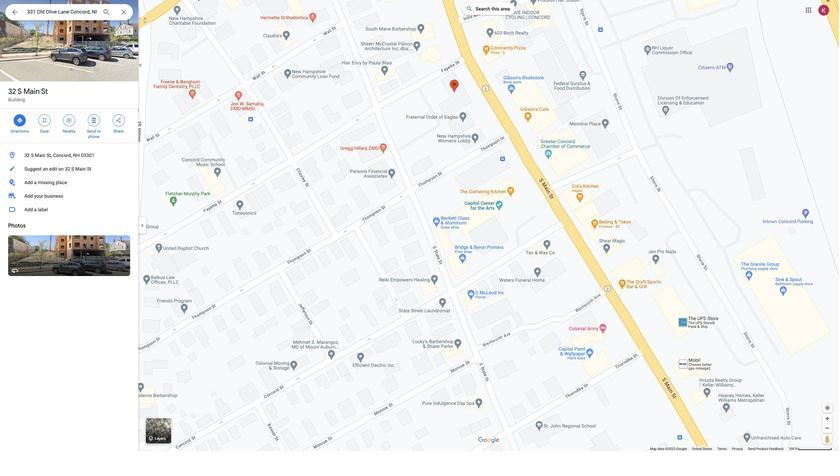 Task type: vqa. For each thing, say whether or not it's contained in the screenshot.
1717 AUSTIN AVE, WACO, TX 76701
no



Task type: locate. For each thing, give the bounding box(es) containing it.
send to phone
[[87, 129, 101, 139]]

1 vertical spatial add
[[24, 193, 33, 199]]

add for add a label
[[24, 207, 33, 212]]

0 horizontal spatial 32
[[8, 87, 16, 96]]

zoom out image
[[826, 426, 831, 431]]

on
[[58, 166, 64, 172]]

1 vertical spatial send
[[749, 447, 756, 451]]

phone
[[88, 134, 100, 139]]

a left label
[[34, 207, 37, 212]]

footer containing map data ©2023 google
[[651, 447, 789, 451]]

2 horizontal spatial 32
[[65, 166, 70, 172]]

2 vertical spatial 32
[[65, 166, 70, 172]]

1 vertical spatial a
[[34, 207, 37, 212]]

zoom in image
[[826, 416, 831, 421]]

save
[[40, 129, 49, 134]]

main down nh
[[75, 166, 86, 172]]

add a label
[[24, 207, 48, 212]]


[[41, 117, 48, 124]]

0 horizontal spatial send
[[87, 129, 96, 134]]

search
[[476, 6, 491, 12]]

suggest an edit on 32 s main st
[[24, 166, 91, 172]]

s
[[18, 87, 22, 96], [31, 153, 34, 158], [71, 166, 74, 172]]

s inside 32 s main st building
[[18, 87, 22, 96]]

0 horizontal spatial s
[[18, 87, 22, 96]]

states
[[703, 447, 713, 451]]

32 for st
[[8, 87, 16, 96]]

directions
[[11, 129, 29, 134]]

0 vertical spatial send
[[87, 129, 96, 134]]

label
[[38, 207, 48, 212]]

s inside button
[[71, 166, 74, 172]]

32 inside 32 s main st building
[[8, 87, 16, 96]]

send inside button
[[749, 447, 756, 451]]

add left label
[[24, 207, 33, 212]]

None field
[[27, 8, 97, 16]]

main for st,
[[35, 153, 45, 158]]

terms
[[718, 447, 727, 451]]

add
[[24, 180, 33, 185], [24, 193, 33, 199], [24, 207, 33, 212]]

s up suggest
[[31, 153, 34, 158]]

32 up building
[[8, 87, 16, 96]]

0 horizontal spatial st
[[41, 87, 48, 96]]

add your business
[[24, 193, 63, 199]]

32 up suggest
[[24, 153, 30, 158]]

32
[[8, 87, 16, 96], [24, 153, 30, 158], [65, 166, 70, 172]]

s inside button
[[31, 153, 34, 158]]

3 add from the top
[[24, 207, 33, 212]]

send for send to phone
[[87, 129, 96, 134]]

1 horizontal spatial st
[[87, 166, 91, 172]]

main inside button
[[35, 153, 45, 158]]

send left product
[[749, 447, 756, 451]]

1 horizontal spatial 32
[[24, 153, 30, 158]]

2 a from the top
[[34, 207, 37, 212]]

st inside button
[[87, 166, 91, 172]]

1 add from the top
[[24, 180, 33, 185]]

search this area
[[476, 6, 510, 12]]

st
[[41, 87, 48, 96], [87, 166, 91, 172]]

united states button
[[693, 447, 713, 451]]

a left missing
[[34, 180, 37, 185]]

2 horizontal spatial s
[[71, 166, 74, 172]]

0 vertical spatial a
[[34, 180, 37, 185]]

0 vertical spatial add
[[24, 180, 33, 185]]

send up phone on the left top of page
[[87, 129, 96, 134]]

st down 03301
[[87, 166, 91, 172]]

st up 
[[41, 87, 48, 96]]

area
[[501, 6, 510, 12]]

add down suggest
[[24, 180, 33, 185]]

google account: kenny nguyen  
(kenny.nguyen@adept.ai) image
[[819, 5, 830, 15]]

a for missing
[[34, 180, 37, 185]]

privacy
[[733, 447, 743, 451]]

32 for st,
[[24, 153, 30, 158]]

1 horizontal spatial s
[[31, 153, 34, 158]]

product
[[757, 447, 769, 451]]

2 add from the top
[[24, 193, 33, 199]]

1 vertical spatial main
[[35, 153, 45, 158]]

32 inside button
[[24, 153, 30, 158]]

0 vertical spatial s
[[18, 87, 22, 96]]

st inside 32 s main st building
[[41, 87, 48, 96]]

32 inside button
[[65, 166, 70, 172]]

main up building
[[23, 87, 40, 96]]

2 vertical spatial s
[[71, 166, 74, 172]]

send
[[87, 129, 96, 134], [749, 447, 756, 451]]

a
[[34, 180, 37, 185], [34, 207, 37, 212]]

footer
[[651, 447, 789, 451]]

main left "st,"
[[35, 153, 45, 158]]

32 right on
[[65, 166, 70, 172]]

s right on
[[71, 166, 74, 172]]

send inside send to phone
[[87, 129, 96, 134]]

ft
[[796, 447, 798, 451]]

send product feedback button
[[749, 447, 784, 451]]

1 a from the top
[[34, 180, 37, 185]]

2 vertical spatial add
[[24, 207, 33, 212]]

s up building
[[18, 87, 22, 96]]

0 vertical spatial 32
[[8, 87, 16, 96]]

share
[[113, 129, 124, 134]]

terms button
[[718, 447, 727, 451]]

privacy button
[[733, 447, 743, 451]]

main
[[23, 87, 40, 96], [35, 153, 45, 158], [75, 166, 86, 172]]

0 vertical spatial main
[[23, 87, 40, 96]]

32 s main st, concord, nh 03301
[[24, 153, 94, 158]]

show your location image
[[825, 405, 831, 411]]

google maps element
[[0, 0, 840, 451]]

collapse side panel image
[[139, 222, 146, 229]]

1 vertical spatial st
[[87, 166, 91, 172]]

an
[[43, 166, 48, 172]]

show street view coverage image
[[823, 434, 833, 444]]

send product feedback
[[749, 447, 784, 451]]

1 vertical spatial 32
[[24, 153, 30, 158]]

32 s main st main content
[[0, 0, 138, 451]]

add left 'your'
[[24, 193, 33, 199]]

0 vertical spatial st
[[41, 87, 48, 96]]

1 horizontal spatial send
[[749, 447, 756, 451]]

main inside 32 s main st building
[[23, 87, 40, 96]]

1 vertical spatial s
[[31, 153, 34, 158]]

2 vertical spatial main
[[75, 166, 86, 172]]



Task type: describe. For each thing, give the bounding box(es) containing it.
united
[[693, 447, 702, 451]]

331 Old Olive Lane Concord, NH 03301 field
[[5, 4, 133, 20]]

100 ft button
[[789, 447, 833, 451]]

32 s main st, concord, nh 03301 button
[[0, 149, 138, 162]]

 button
[[5, 4, 24, 22]]

st,
[[47, 153, 52, 158]]

suggest
[[24, 166, 42, 172]]

missing
[[38, 180, 54, 185]]

footer inside google maps element
[[651, 447, 789, 451]]

nearby
[[63, 129, 76, 134]]

united states
[[693, 447, 713, 451]]

100
[[789, 447, 795, 451]]

add your business link
[[0, 189, 138, 203]]

main for st
[[23, 87, 40, 96]]

suggest an edit on 32 s main st button
[[0, 162, 138, 176]]

100 ft
[[789, 447, 798, 451]]

s for st,
[[31, 153, 34, 158]]

this
[[492, 6, 500, 12]]

©2023
[[666, 447, 676, 451]]

concord,
[[53, 153, 72, 158]]

feedback
[[770, 447, 784, 451]]

to
[[97, 129, 101, 134]]

32 s main st building
[[8, 87, 48, 102]]


[[11, 7, 19, 17]]

add a label button
[[0, 203, 138, 216]]

s for st
[[18, 87, 22, 96]]


[[17, 117, 23, 124]]

building
[[8, 97, 25, 102]]

your
[[34, 193, 43, 199]]

send for send product feedback
[[749, 447, 756, 451]]

03301
[[81, 153, 94, 158]]

add a missing place button
[[0, 176, 138, 189]]

business
[[44, 193, 63, 199]]


[[116, 117, 122, 124]]

add for add your business
[[24, 193, 33, 199]]

google
[[677, 447, 688, 451]]

place
[[56, 180, 67, 185]]

a for label
[[34, 207, 37, 212]]

main inside button
[[75, 166, 86, 172]]

add for add a missing place
[[24, 180, 33, 185]]

data
[[658, 447, 665, 451]]

map
[[651, 447, 657, 451]]


[[66, 117, 72, 124]]

layers
[[155, 437, 166, 441]]

add a missing place
[[24, 180, 67, 185]]


[[91, 117, 97, 124]]

photos
[[8, 223, 26, 229]]

 search field
[[5, 4, 133, 22]]

edit
[[49, 166, 57, 172]]

search this area button
[[462, 3, 516, 15]]

none field inside 331 old olive lane concord, nh 03301 field
[[27, 8, 97, 16]]

map data ©2023 google
[[651, 447, 688, 451]]

actions for 32 s main st region
[[0, 109, 138, 143]]

nh
[[73, 153, 80, 158]]



